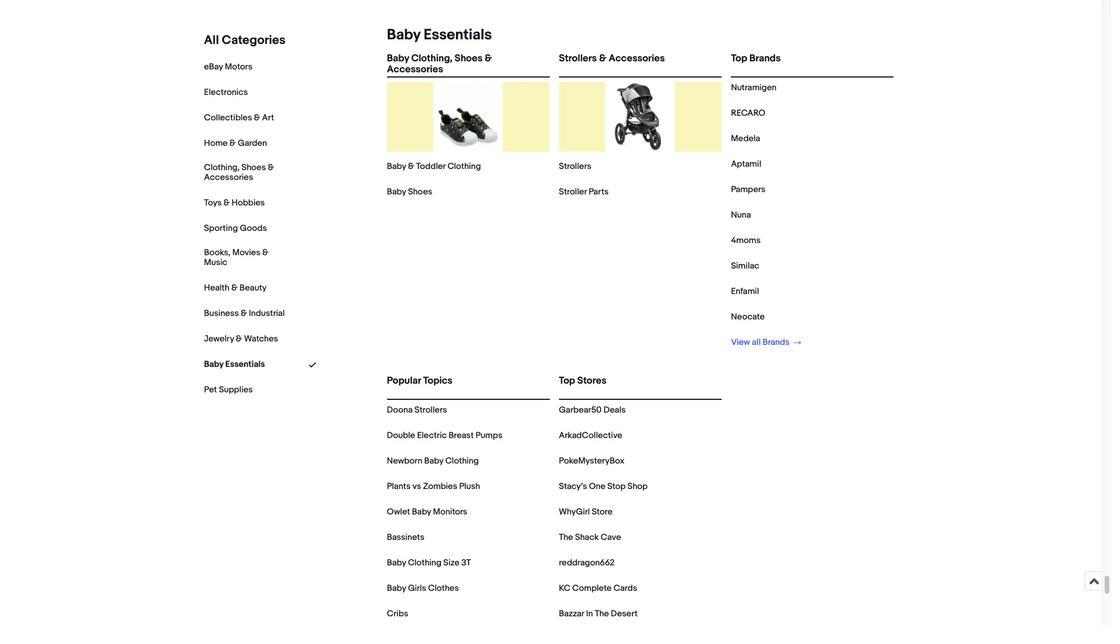 Task type: describe. For each thing, give the bounding box(es) containing it.
home
[[204, 138, 228, 149]]

accessories inside "clothing, shoes & accessories"
[[204, 172, 253, 183]]

0 horizontal spatial baby essentials
[[204, 359, 265, 370]]

newborn
[[387, 456, 423, 467]]

toys
[[204, 197, 222, 208]]

1 horizontal spatial baby essentials
[[387, 26, 492, 44]]

baby clothing size 3t
[[387, 558, 471, 569]]

& for home & garden
[[230, 138, 236, 149]]

pampers
[[731, 184, 766, 195]]

newborn baby clothing
[[387, 456, 479, 467]]

all
[[752, 337, 761, 348]]

popular topics
[[387, 375, 453, 387]]

pampers link
[[731, 184, 766, 195]]

2 horizontal spatial accessories
[[609, 53, 665, 64]]

nuna link
[[731, 210, 751, 221]]

2 vertical spatial clothing
[[408, 558, 442, 569]]

sporting goods
[[204, 223, 267, 234]]

business & industrial link
[[204, 308, 285, 319]]

cards
[[614, 583, 638, 594]]

clothing, shoes & accessories link
[[204, 162, 285, 183]]

arkadcollective link
[[559, 430, 623, 441]]

2 vertical spatial strollers
[[415, 405, 447, 416]]

one
[[589, 481, 606, 492]]

plants vs zombies plush link
[[387, 481, 480, 492]]

strollers & accessories link
[[559, 53, 722, 74]]

watches
[[244, 333, 278, 344]]

0 vertical spatial essentials
[[424, 26, 492, 44]]

doona
[[387, 405, 413, 416]]

zombies
[[423, 481, 458, 492]]

similac link
[[731, 261, 760, 272]]

aptamil link
[[731, 159, 762, 170]]

baby shoes link
[[387, 186, 433, 197]]

beauty
[[240, 282, 267, 293]]

collectibles
[[204, 112, 252, 123]]

home & garden link
[[204, 138, 267, 149]]

0 vertical spatial the
[[559, 532, 573, 543]]

bazzar in the desert link
[[559, 609, 638, 620]]

cribs
[[387, 609, 408, 620]]

accessories inside baby clothing, shoes & accessories
[[387, 64, 443, 75]]

shop
[[628, 481, 648, 492]]

shoes for baby shoes
[[408, 186, 433, 197]]

view all brands
[[731, 337, 792, 348]]

jewelry & watches
[[204, 333, 278, 344]]

collectibles & art
[[204, 112, 274, 123]]

business & industrial
[[204, 308, 285, 319]]

enfamil
[[731, 286, 760, 297]]

1 vertical spatial clothing
[[446, 456, 479, 467]]

whygirl store link
[[559, 507, 613, 518]]

4moms link
[[731, 235, 761, 246]]

goods
[[240, 223, 267, 234]]

baby & toddler clothing
[[387, 161, 481, 172]]

shoes inside baby clothing, shoes & accessories
[[455, 53, 483, 64]]

plants
[[387, 481, 411, 492]]

baby & toddler clothing link
[[387, 161, 481, 172]]

stroller
[[559, 186, 587, 197]]

garbear50 deals link
[[559, 405, 626, 416]]

ebay motors link
[[204, 61, 253, 72]]

view
[[731, 337, 750, 348]]

owlet baby monitors
[[387, 507, 468, 518]]

breast
[[449, 430, 474, 441]]

garbear50
[[559, 405, 602, 416]]

deals
[[604, 405, 626, 416]]

& for strollers & accessories
[[599, 53, 607, 64]]

plush
[[459, 481, 480, 492]]

& for collectibles & art
[[254, 112, 260, 123]]

garden
[[238, 138, 267, 149]]

similac
[[731, 261, 760, 272]]

& for baby & toddler clothing
[[408, 161, 414, 172]]

& inside "clothing, shoes & accessories"
[[268, 162, 274, 173]]

shoes for clothing, shoes & accessories
[[242, 162, 266, 173]]

1 horizontal spatial baby essentials link
[[382, 26, 492, 44]]

complete
[[573, 583, 612, 594]]

clothing, shoes & accessories
[[204, 162, 274, 183]]

top brands
[[731, 53, 781, 64]]

strollers for strollers & accessories
[[559, 53, 597, 64]]

whygirl
[[559, 507, 590, 518]]

the shack cave
[[559, 532, 621, 543]]

stacy's one stop shop
[[559, 481, 648, 492]]

electronics
[[204, 87, 248, 98]]

newborn baby clothing link
[[387, 456, 479, 467]]

baby clothing, shoes & accessories link
[[387, 53, 550, 75]]

vs
[[413, 481, 421, 492]]

movies
[[232, 247, 260, 258]]

clothing, inside "clothing, shoes & accessories"
[[204, 162, 240, 173]]

neocate link
[[731, 311, 765, 323]]

pet supplies
[[204, 384, 253, 395]]

top for top stores
[[559, 375, 575, 387]]

& inside books, movies & music
[[262, 247, 269, 258]]

stores
[[578, 375, 607, 387]]

motors
[[225, 61, 253, 72]]

books, movies & music
[[204, 247, 269, 268]]

jewelry
[[204, 333, 234, 344]]

pet
[[204, 384, 217, 395]]

1 horizontal spatial the
[[595, 609, 609, 620]]



Task type: locate. For each thing, give the bounding box(es) containing it.
0 vertical spatial brands
[[750, 53, 781, 64]]

clothing up baby girls clothes
[[408, 558, 442, 569]]

0 vertical spatial shoes
[[455, 53, 483, 64]]

shoes inside "clothing, shoes & accessories"
[[242, 162, 266, 173]]

hobbies
[[232, 197, 265, 208]]

0 horizontal spatial baby essentials link
[[204, 359, 265, 370]]

stroller parts link
[[559, 186, 609, 197]]

bassinets
[[387, 532, 425, 543]]

double electric breast pumps
[[387, 430, 503, 441]]

baby clothing, shoes & accessories image
[[434, 82, 503, 152]]

double electric breast pumps link
[[387, 430, 503, 441]]

recaro
[[731, 108, 766, 119]]

top left the stores
[[559, 375, 575, 387]]

top for top brands
[[731, 53, 748, 64]]

brands up "nutramigen" link
[[750, 53, 781, 64]]

0 vertical spatial clothing
[[448, 161, 481, 172]]

0 horizontal spatial essentials
[[225, 359, 265, 370]]

1 horizontal spatial accessories
[[387, 64, 443, 75]]

baby clothing size 3t link
[[387, 558, 471, 569]]

collectibles & art link
[[204, 112, 274, 123]]

reddragon662
[[559, 558, 615, 569]]

&
[[485, 53, 492, 64], [599, 53, 607, 64], [254, 112, 260, 123], [230, 138, 236, 149], [408, 161, 414, 172], [268, 162, 274, 173], [224, 197, 230, 208], [262, 247, 269, 258], [231, 282, 238, 293], [241, 308, 247, 319], [236, 333, 242, 344]]

nutramigen
[[731, 82, 777, 93]]

art
[[262, 112, 274, 123]]

1 vertical spatial brands
[[763, 337, 790, 348]]

monitors
[[433, 507, 468, 518]]

nutramigen link
[[731, 82, 777, 93]]

baby shoes
[[387, 186, 433, 197]]

baby essentials
[[387, 26, 492, 44], [204, 359, 265, 370]]

essentials
[[424, 26, 492, 44], [225, 359, 265, 370]]

1 vertical spatial baby essentials
[[204, 359, 265, 370]]

strollers & accessories
[[559, 53, 665, 64]]

strollers for the strollers link
[[559, 161, 592, 172]]

parts
[[589, 186, 609, 197]]

topics
[[423, 375, 453, 387]]

0 horizontal spatial the
[[559, 532, 573, 543]]

1 vertical spatial clothing,
[[204, 162, 240, 173]]

accessories
[[609, 53, 665, 64], [387, 64, 443, 75], [204, 172, 253, 183]]

baby clothing, shoes & accessories
[[387, 53, 492, 75]]

1 vertical spatial baby essentials link
[[204, 359, 265, 370]]

bazzar in the desert
[[559, 609, 638, 620]]

medela
[[731, 133, 761, 144]]

bazzar
[[559, 609, 584, 620]]

baby essentials up baby clothing, shoes & accessories
[[387, 26, 492, 44]]

essentials down jewelry & watches link
[[225, 359, 265, 370]]

toys & hobbies link
[[204, 197, 265, 208]]

top
[[731, 53, 748, 64], [559, 375, 575, 387]]

stacy's
[[559, 481, 587, 492]]

0 vertical spatial strollers
[[559, 53, 597, 64]]

books,
[[204, 247, 231, 258]]

stop
[[608, 481, 626, 492]]

strollers & accessories image
[[606, 82, 675, 152]]

ebay motors
[[204, 61, 253, 72]]

0 vertical spatial top
[[731, 53, 748, 64]]

electronics link
[[204, 87, 248, 98]]

bassinets link
[[387, 532, 425, 543]]

& inside baby clothing, shoes & accessories
[[485, 53, 492, 64]]

arkadcollective
[[559, 430, 623, 441]]

in
[[586, 609, 593, 620]]

1 vertical spatial shoes
[[242, 162, 266, 173]]

stacy's one stop shop link
[[559, 481, 648, 492]]

popular
[[387, 375, 421, 387]]

medela link
[[731, 133, 761, 144]]

& for business & industrial
[[241, 308, 247, 319]]

double
[[387, 430, 415, 441]]

strollers link
[[559, 161, 592, 172]]

baby inside baby clothing, shoes & accessories
[[387, 53, 409, 64]]

books, movies & music link
[[204, 247, 285, 268]]

the left 'shack'
[[559, 532, 573, 543]]

baby essentials link up supplies
[[204, 359, 265, 370]]

brands
[[750, 53, 781, 64], [763, 337, 790, 348]]

shack
[[575, 532, 599, 543]]

1 horizontal spatial clothing,
[[411, 53, 453, 64]]

owlet
[[387, 507, 410, 518]]

toddler
[[416, 161, 446, 172]]

kc complete cards link
[[559, 583, 638, 594]]

sporting
[[204, 223, 238, 234]]

essentials up baby clothing, shoes & accessories 'link'
[[424, 26, 492, 44]]

0 vertical spatial clothing,
[[411, 53, 453, 64]]

jewelry & watches link
[[204, 333, 278, 344]]

1 vertical spatial top
[[559, 375, 575, 387]]

0 horizontal spatial accessories
[[204, 172, 253, 183]]

baby girls clothes link
[[387, 583, 459, 594]]

0 vertical spatial baby essentials link
[[382, 26, 492, 44]]

0 horizontal spatial top
[[559, 375, 575, 387]]

baby essentials link up baby clothing, shoes & accessories
[[382, 26, 492, 44]]

clothing right toddler
[[448, 161, 481, 172]]

garbear50 deals
[[559, 405, 626, 416]]

view all brands link
[[731, 337, 802, 348]]

pet supplies link
[[204, 384, 253, 395]]

enfamil link
[[731, 286, 760, 297]]

brands right all
[[763, 337, 790, 348]]

2 vertical spatial shoes
[[408, 186, 433, 197]]

4moms
[[731, 235, 761, 246]]

reddragon662 link
[[559, 558, 615, 569]]

0 horizontal spatial clothing,
[[204, 162, 240, 173]]

size
[[444, 558, 460, 569]]

top up "nutramigen" link
[[731, 53, 748, 64]]

baby essentials link
[[382, 26, 492, 44], [204, 359, 265, 370]]

clothing, inside baby clothing, shoes & accessories
[[411, 53, 453, 64]]

music
[[204, 257, 227, 268]]

baby essentials up supplies
[[204, 359, 265, 370]]

1 horizontal spatial shoes
[[408, 186, 433, 197]]

ebay
[[204, 61, 223, 72]]

1 horizontal spatial essentials
[[424, 26, 492, 44]]

pumps
[[476, 430, 503, 441]]

1 vertical spatial strollers
[[559, 161, 592, 172]]

clothing down breast
[[446, 456, 479, 467]]

the shack cave link
[[559, 532, 621, 543]]

0 horizontal spatial shoes
[[242, 162, 266, 173]]

desert
[[611, 609, 638, 620]]

1 horizontal spatial top
[[731, 53, 748, 64]]

health & beauty
[[204, 282, 267, 293]]

2 horizontal spatial shoes
[[455, 53, 483, 64]]

girls
[[408, 583, 426, 594]]

categories
[[222, 33, 286, 48]]

whygirl store
[[559, 507, 613, 518]]

1 vertical spatial essentials
[[225, 359, 265, 370]]

& for health & beauty
[[231, 282, 238, 293]]

clothing,
[[411, 53, 453, 64], [204, 162, 240, 173]]

pokemysterybox link
[[559, 456, 625, 467]]

0 vertical spatial baby essentials
[[387, 26, 492, 44]]

1 vertical spatial the
[[595, 609, 609, 620]]

& for jewelry & watches
[[236, 333, 242, 344]]

& for toys & hobbies
[[224, 197, 230, 208]]

all categories
[[204, 33, 286, 48]]

the right 'in'
[[595, 609, 609, 620]]



Task type: vqa. For each thing, say whether or not it's contained in the screenshot.
Goods
yes



